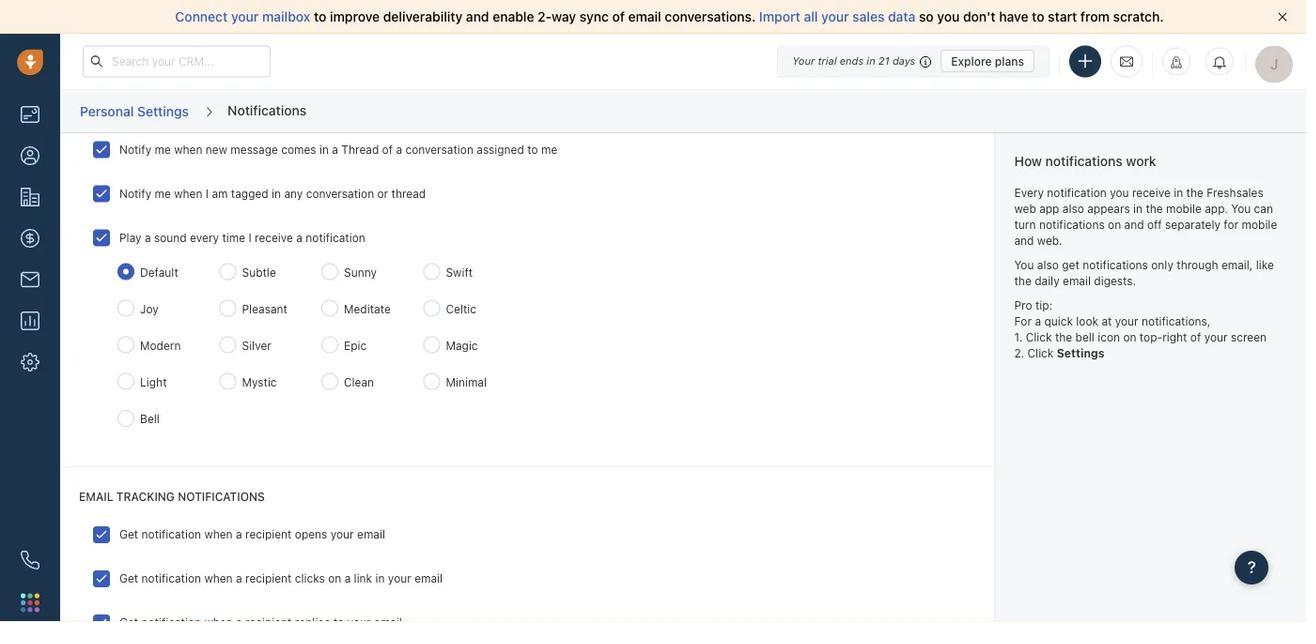 Task type: describe. For each thing, give the bounding box(es) containing it.
freshsales
[[1207, 186, 1263, 199]]

personal settings
[[80, 103, 189, 119]]

don't
[[963, 9, 996, 24]]

silver
[[242, 339, 271, 352]]

get for get notification when a recipient opens your email
[[119, 529, 138, 542]]

connect your mailbox link
[[175, 9, 314, 24]]

magic
[[446, 339, 478, 352]]

through
[[1177, 259, 1218, 272]]

me for notify me when new message comes in a thread of a conversation assigned to me
[[155, 143, 171, 156]]

pleasant
[[242, 302, 287, 316]]

0 horizontal spatial settings
[[137, 103, 189, 119]]

email right "link" at the left of page
[[415, 573, 443, 586]]

plans
[[995, 54, 1024, 68]]

tip:
[[1035, 299, 1053, 312]]

21
[[878, 55, 890, 67]]

trial
[[818, 55, 837, 67]]

phone image
[[21, 552, 39, 570]]

notify me when new message comes in a thread of a conversation assigned to me
[[119, 143, 557, 156]]

notification for get notification when a recipient opens your email
[[141, 529, 201, 542]]

sunny
[[344, 266, 377, 279]]

your left screen
[[1204, 331, 1228, 344]]

0 vertical spatial click
[[1026, 331, 1052, 344]]

separately
[[1165, 218, 1221, 231]]

notifications inside every notification you receive in the freshsales web app also appears in the mobile app. you can turn notifications on and off separately for mobile and web.
[[1039, 218, 1105, 231]]

on inside pro tip: for a quick look at your notifications, 1. click the bell icon on top-right of your screen 2. click settings
[[1123, 331, 1136, 344]]

email
[[79, 491, 113, 504]]

recipient for clicks
[[245, 573, 292, 586]]

0 horizontal spatial i
[[206, 187, 209, 200]]

thread
[[341, 143, 379, 156]]

a left thread
[[332, 143, 338, 156]]

your right opens
[[330, 529, 354, 542]]

every
[[1014, 186, 1044, 199]]

link
[[354, 573, 372, 586]]

Search your CRM... text field
[[83, 46, 271, 78]]

1 horizontal spatial of
[[612, 9, 625, 24]]

a right play
[[145, 231, 151, 244]]

email tracking notifications
[[79, 491, 265, 504]]

in left 21
[[867, 55, 875, 67]]

of inside pro tip: for a quick look at your notifications, 1. click the bell icon on top-right of your screen 2. click settings
[[1190, 331, 1201, 344]]

web
[[1014, 202, 1036, 215]]

assigned
[[477, 143, 524, 156]]

settings inside pro tip: for a quick look at your notifications, 1. click the bell icon on top-right of your screen 2. click settings
[[1057, 347, 1104, 360]]

explore plans
[[951, 54, 1024, 68]]

appears
[[1087, 202, 1130, 215]]

when for opens
[[204, 529, 233, 542]]

notifications inside you also get notifications only through email, like the daily email digests.
[[1083, 259, 1148, 272]]

0 vertical spatial and
[[466, 9, 489, 24]]

right
[[1162, 331, 1187, 344]]

1 vertical spatial i
[[248, 231, 251, 244]]

2-
[[538, 9, 552, 24]]

a up get notification when a recipient clicks on a link in your email
[[236, 529, 242, 542]]

1.
[[1014, 331, 1023, 344]]

bell
[[140, 413, 160, 426]]

recipient for opens
[[245, 529, 292, 542]]

bell
[[1075, 331, 1094, 344]]

pro tip: for a quick look at your notifications, 1. click the bell icon on top-right of your screen 2. click settings
[[1014, 299, 1267, 360]]

minimal
[[446, 376, 487, 389]]

notify me when i am tagged in any conversation or thread
[[119, 187, 426, 200]]

personal settings link
[[79, 97, 190, 126]]

conversations.
[[665, 9, 756, 24]]

how notifications work
[[1014, 154, 1156, 169]]

message
[[231, 143, 278, 156]]

2 vertical spatial on
[[328, 573, 341, 586]]

improve
[[330, 9, 380, 24]]

clicks
[[295, 573, 325, 586]]

any
[[284, 187, 303, 200]]

0 horizontal spatial mobile
[[1166, 202, 1202, 215]]

notifications up appears
[[1045, 154, 1123, 169]]

play
[[119, 231, 141, 244]]

celtic
[[446, 302, 476, 316]]

also inside you also get notifications only through email, like the daily email digests.
[[1037, 259, 1059, 272]]

tracking
[[116, 491, 175, 504]]

your
[[792, 55, 815, 67]]

mailbox
[[262, 9, 310, 24]]

comes
[[281, 143, 316, 156]]

freshworks switcher image
[[21, 594, 39, 613]]

explore plans link
[[941, 50, 1034, 72]]

mystic
[[242, 376, 277, 389]]

explore
[[951, 54, 992, 68]]

sound
[[154, 231, 187, 244]]

web.
[[1037, 234, 1062, 248]]

only
[[1151, 259, 1173, 272]]

icon
[[1098, 331, 1120, 344]]

a right thread
[[396, 143, 402, 156]]

1 vertical spatial mobile
[[1242, 218, 1277, 231]]

notification for every notification you receive in the freshsales web app also appears in the mobile app. you can turn notifications on and off separately for mobile and web.
[[1047, 186, 1107, 199]]

1 vertical spatial and
[[1124, 218, 1144, 231]]

joy
[[140, 302, 159, 316]]

you also get notifications only through email, like the daily email digests.
[[1014, 259, 1274, 288]]

also inside every notification you receive in the freshsales web app also appears in the mobile app. you can turn notifications on and off separately for mobile and web.
[[1062, 202, 1084, 215]]

every
[[190, 231, 219, 244]]

your right at
[[1115, 315, 1138, 328]]

like
[[1256, 259, 1274, 272]]

way
[[552, 9, 576, 24]]

off
[[1147, 218, 1162, 231]]

time
[[222, 231, 245, 244]]

0 horizontal spatial receive
[[255, 231, 293, 244]]

tagged
[[231, 187, 268, 200]]

for
[[1014, 315, 1032, 328]]



Task type: locate. For each thing, give the bounding box(es) containing it.
from
[[1080, 9, 1110, 24]]

i
[[206, 187, 209, 200], [248, 231, 251, 244]]

light
[[140, 376, 167, 389]]

receive
[[1132, 186, 1171, 199], [255, 231, 293, 244]]

your right "link" at the left of page
[[388, 573, 411, 586]]

quick
[[1044, 315, 1073, 328]]

to left start
[[1032, 9, 1044, 24]]

1 vertical spatial of
[[382, 143, 393, 156]]

email right sync
[[628, 9, 661, 24]]

you
[[937, 9, 960, 24], [1110, 186, 1129, 199]]

conversation left the or at the left top of the page
[[306, 187, 374, 200]]

a
[[332, 143, 338, 156], [396, 143, 402, 156], [145, 231, 151, 244], [296, 231, 302, 244], [1035, 315, 1041, 328], [236, 529, 242, 542], [236, 573, 242, 586], [344, 573, 351, 586]]

when down email tracking notifications
[[204, 529, 233, 542]]

enable
[[493, 9, 534, 24]]

pro
[[1014, 299, 1032, 312]]

also
[[1062, 202, 1084, 215], [1037, 259, 1059, 272]]

ends
[[840, 55, 864, 67]]

click
[[1026, 331, 1052, 344], [1027, 347, 1054, 360]]

the up pro
[[1014, 275, 1031, 288]]

notifications,
[[1142, 315, 1211, 328]]

when for clicks
[[204, 573, 233, 586]]

mobile down can
[[1242, 218, 1277, 231]]

when left the am
[[174, 187, 202, 200]]

2 vertical spatial of
[[1190, 331, 1201, 344]]

me
[[155, 143, 171, 156], [541, 143, 557, 156], [155, 187, 171, 200]]

notification inside every notification you receive in the freshsales web app also appears in the mobile app. you can turn notifications on and off separately for mobile and web.
[[1047, 186, 1107, 199]]

1 horizontal spatial also
[[1062, 202, 1084, 215]]

or
[[377, 187, 388, 200]]

1 vertical spatial recipient
[[245, 573, 292, 586]]

and left off
[[1124, 218, 1144, 231]]

1 horizontal spatial settings
[[1057, 347, 1104, 360]]

also right app
[[1062, 202, 1084, 215]]

receive up subtle
[[255, 231, 293, 244]]

work
[[1126, 154, 1156, 169]]

daily
[[1035, 275, 1060, 288]]

modern
[[140, 339, 181, 352]]

connect your mailbox to improve deliverability and enable 2-way sync of email conversations. import all your sales data so you don't have to start from scratch.
[[175, 9, 1164, 24]]

0 vertical spatial of
[[612, 9, 625, 24]]

2 get from the top
[[119, 573, 138, 586]]

also up daily
[[1037, 259, 1059, 272]]

you
[[1231, 202, 1251, 215], [1014, 259, 1034, 272]]

connect
[[175, 9, 228, 24]]

1 horizontal spatial conversation
[[405, 143, 473, 156]]

recipient left clicks
[[245, 573, 292, 586]]

1 horizontal spatial on
[[1108, 218, 1121, 231]]

a down any
[[296, 231, 302, 244]]

email up "link" at the left of page
[[357, 529, 385, 542]]

1 vertical spatial conversation
[[306, 187, 374, 200]]

on inside every notification you receive in the freshsales web app also appears in the mobile app. you can turn notifications on and off separately for mobile and web.
[[1108, 218, 1121, 231]]

sync
[[580, 9, 609, 24]]

the
[[1186, 186, 1203, 199], [1146, 202, 1163, 215], [1014, 275, 1031, 288], [1055, 331, 1072, 344]]

1 notify from the top
[[119, 143, 151, 156]]

digests.
[[1094, 275, 1136, 288]]

your left mailbox
[[231, 9, 259, 24]]

epic
[[344, 339, 367, 352]]

in right "link" at the left of page
[[375, 573, 385, 586]]

play a sound every time i receive a notification
[[119, 231, 365, 244]]

1 horizontal spatial i
[[248, 231, 251, 244]]

to right mailbox
[[314, 9, 326, 24]]

0 horizontal spatial of
[[382, 143, 393, 156]]

the inside pro tip: for a quick look at your notifications, 1. click the bell icon on top-right of your screen 2. click settings
[[1055, 331, 1072, 344]]

on right icon
[[1123, 331, 1136, 344]]

1 vertical spatial click
[[1027, 347, 1054, 360]]

1 vertical spatial you
[[1110, 186, 1129, 199]]

you inside every notification you receive in the freshsales web app also appears in the mobile app. you can turn notifications on and off separately for mobile and web.
[[1231, 202, 1251, 215]]

phone element
[[11, 542, 49, 580]]

2.
[[1014, 347, 1024, 360]]

when left new
[[174, 143, 202, 156]]

sales
[[852, 9, 884, 24]]

you inside you also get notifications only through email, like the daily email digests.
[[1014, 259, 1034, 272]]

me right assigned
[[541, 143, 557, 156]]

your trial ends in 21 days
[[792, 55, 915, 67]]

at
[[1102, 315, 1112, 328]]

conversation up "thread"
[[405, 143, 473, 156]]

of
[[612, 9, 625, 24], [382, 143, 393, 156], [1190, 331, 1201, 344]]

mobile
[[1166, 202, 1202, 215], [1242, 218, 1277, 231]]

notifications up web.
[[1039, 218, 1105, 231]]

days
[[893, 55, 915, 67]]

get for get notification when a recipient clicks on a link in your email
[[119, 573, 138, 586]]

and
[[466, 9, 489, 24], [1124, 218, 1144, 231], [1014, 234, 1034, 248]]

when for tagged
[[174, 187, 202, 200]]

get
[[119, 529, 138, 542], [119, 573, 138, 586]]

the down quick
[[1055, 331, 1072, 344]]

mobile up separately
[[1166, 202, 1202, 215]]

turn
[[1014, 218, 1036, 231]]

all
[[804, 9, 818, 24]]

0 vertical spatial notify
[[119, 143, 151, 156]]

notifications
[[227, 102, 307, 118]]

the inside you also get notifications only through email, like the daily email digests.
[[1014, 275, 1031, 288]]

you up pro
[[1014, 259, 1034, 272]]

me for notify me when i am tagged in any conversation or thread
[[155, 187, 171, 200]]

1 recipient from the top
[[245, 529, 292, 542]]

2 vertical spatial and
[[1014, 234, 1034, 248]]

receive inside every notification you receive in the freshsales web app also appears in the mobile app. you can turn notifications on and off separately for mobile and web.
[[1132, 186, 1171, 199]]

the up off
[[1146, 202, 1163, 215]]

2 horizontal spatial and
[[1124, 218, 1144, 231]]

notify
[[119, 143, 151, 156], [119, 187, 151, 200]]

thread
[[391, 187, 426, 200]]

you inside every notification you receive in the freshsales web app also appears in the mobile app. you can turn notifications on and off separately for mobile and web.
[[1110, 186, 1129, 199]]

of right thread
[[382, 143, 393, 156]]

notify down personal settings link
[[119, 143, 151, 156]]

what's new image
[[1170, 56, 1183, 69]]

2 horizontal spatial on
[[1123, 331, 1136, 344]]

0 vertical spatial you
[[937, 9, 960, 24]]

for
[[1224, 218, 1238, 231]]

1 horizontal spatial you
[[1231, 202, 1251, 215]]

0 horizontal spatial and
[[466, 9, 489, 24]]

0 vertical spatial mobile
[[1166, 202, 1202, 215]]

1 vertical spatial also
[[1037, 259, 1059, 272]]

in right appears
[[1133, 202, 1143, 215]]

1 vertical spatial settings
[[1057, 347, 1104, 360]]

deliverability
[[383, 9, 463, 24]]

0 vertical spatial also
[[1062, 202, 1084, 215]]

get notification when a recipient opens your email
[[119, 529, 385, 542]]

notification
[[1047, 186, 1107, 199], [306, 231, 365, 244], [141, 529, 201, 542], [141, 573, 201, 586]]

1 vertical spatial you
[[1014, 259, 1034, 272]]

app
[[1039, 202, 1059, 215]]

1 vertical spatial notify
[[119, 187, 151, 200]]

0 horizontal spatial on
[[328, 573, 341, 586]]

notification for get notification when a recipient clicks on a link in your email
[[141, 573, 201, 586]]

2 horizontal spatial of
[[1190, 331, 1201, 344]]

1 get from the top
[[119, 529, 138, 542]]

the up separately
[[1186, 186, 1203, 199]]

email image
[[1120, 54, 1133, 69]]

1 vertical spatial get
[[119, 573, 138, 586]]

notifications up the get notification when a recipient opens your email
[[178, 491, 265, 504]]

recipient left opens
[[245, 529, 292, 542]]

2 notify from the top
[[119, 187, 151, 200]]

0 horizontal spatial also
[[1037, 259, 1059, 272]]

1 vertical spatial receive
[[255, 231, 293, 244]]

0 vertical spatial settings
[[137, 103, 189, 119]]

2 recipient from the top
[[245, 573, 292, 586]]

on down appears
[[1108, 218, 1121, 231]]

in up separately
[[1174, 186, 1183, 199]]

0 vertical spatial on
[[1108, 218, 1121, 231]]

1 horizontal spatial receive
[[1132, 186, 1171, 199]]

start
[[1048, 9, 1077, 24]]

and left enable
[[466, 9, 489, 24]]

clean
[[344, 376, 374, 389]]

i right the time
[[248, 231, 251, 244]]

me up sound
[[155, 187, 171, 200]]

0 horizontal spatial conversation
[[306, 187, 374, 200]]

get
[[1062, 259, 1079, 272]]

0 vertical spatial recipient
[[245, 529, 292, 542]]

you right so
[[937, 9, 960, 24]]

so
[[919, 9, 934, 24]]

0 vertical spatial you
[[1231, 202, 1251, 215]]

import all your sales data link
[[759, 9, 919, 24]]

on right clicks
[[328, 573, 341, 586]]

notify up play
[[119, 187, 151, 200]]

when down the get notification when a recipient opens your email
[[204, 573, 233, 586]]

to
[[314, 9, 326, 24], [1032, 9, 1044, 24], [527, 143, 538, 156]]

me down personal settings link
[[155, 143, 171, 156]]

in
[[867, 55, 875, 67], [319, 143, 329, 156], [1174, 186, 1183, 199], [272, 187, 281, 200], [1133, 202, 1143, 215], [375, 573, 385, 586]]

you up appears
[[1110, 186, 1129, 199]]

swift
[[446, 266, 473, 279]]

a inside pro tip: for a quick look at your notifications, 1. click the bell icon on top-right of your screen 2. click settings
[[1035, 315, 1041, 328]]

look
[[1076, 315, 1098, 328]]

data
[[888, 9, 916, 24]]

subtle
[[242, 266, 276, 279]]

email inside you also get notifications only through email, like the daily email digests.
[[1063, 275, 1091, 288]]

click right 1.
[[1026, 331, 1052, 344]]

1 horizontal spatial and
[[1014, 234, 1034, 248]]

of right sync
[[612, 9, 625, 24]]

when for comes
[[174, 143, 202, 156]]

to right assigned
[[527, 143, 538, 156]]

scratch.
[[1113, 9, 1164, 24]]

you down freshsales
[[1231, 202, 1251, 215]]

can
[[1254, 202, 1273, 215]]

0 horizontal spatial to
[[314, 9, 326, 24]]

1 horizontal spatial you
[[1110, 186, 1129, 199]]

opens
[[295, 529, 327, 542]]

i left the am
[[206, 187, 209, 200]]

top-
[[1140, 331, 1162, 344]]

settings down the bell
[[1057, 347, 1104, 360]]

am
[[212, 187, 228, 200]]

settings down search your crm... 'text box'
[[137, 103, 189, 119]]

1 horizontal spatial mobile
[[1242, 218, 1277, 231]]

0 vertical spatial i
[[206, 187, 209, 200]]

in left any
[[272, 187, 281, 200]]

meditate
[[344, 302, 391, 316]]

2 horizontal spatial to
[[1032, 9, 1044, 24]]

1 vertical spatial on
[[1123, 331, 1136, 344]]

receive up off
[[1132, 186, 1171, 199]]

close image
[[1278, 12, 1287, 22]]

your
[[231, 9, 259, 24], [821, 9, 849, 24], [1115, 315, 1138, 328], [1204, 331, 1228, 344], [330, 529, 354, 542], [388, 573, 411, 586]]

import
[[759, 9, 800, 24]]

a left "link" at the left of page
[[344, 573, 351, 586]]

personal
[[80, 103, 134, 119]]

in right the 'comes'
[[319, 143, 329, 156]]

a right for
[[1035, 315, 1041, 328]]

1 horizontal spatial to
[[527, 143, 538, 156]]

notifications up digests.
[[1083, 259, 1148, 272]]

and down turn
[[1014, 234, 1034, 248]]

0 vertical spatial receive
[[1132, 186, 1171, 199]]

of right right
[[1190, 331, 1201, 344]]

0 horizontal spatial you
[[1014, 259, 1034, 272]]

have
[[999, 9, 1028, 24]]

your right the all
[[821, 9, 849, 24]]

click right 2.
[[1027, 347, 1054, 360]]

email down get
[[1063, 275, 1091, 288]]

notify for notify me when new message comes in a thread of a conversation assigned to me
[[119, 143, 151, 156]]

a down the get notification when a recipient opens your email
[[236, 573, 242, 586]]

get notification when a recipient clicks on a link in your email
[[119, 573, 443, 586]]

new
[[206, 143, 227, 156]]

0 vertical spatial get
[[119, 529, 138, 542]]

notify for notify me when i am tagged in any conversation or thread
[[119, 187, 151, 200]]

0 horizontal spatial you
[[937, 9, 960, 24]]

0 vertical spatial conversation
[[405, 143, 473, 156]]



Task type: vqa. For each thing, say whether or not it's contained in the screenshot.
"You" within the You Also Get Notifications Only Through Email, Like The Daily Email Digests.
yes



